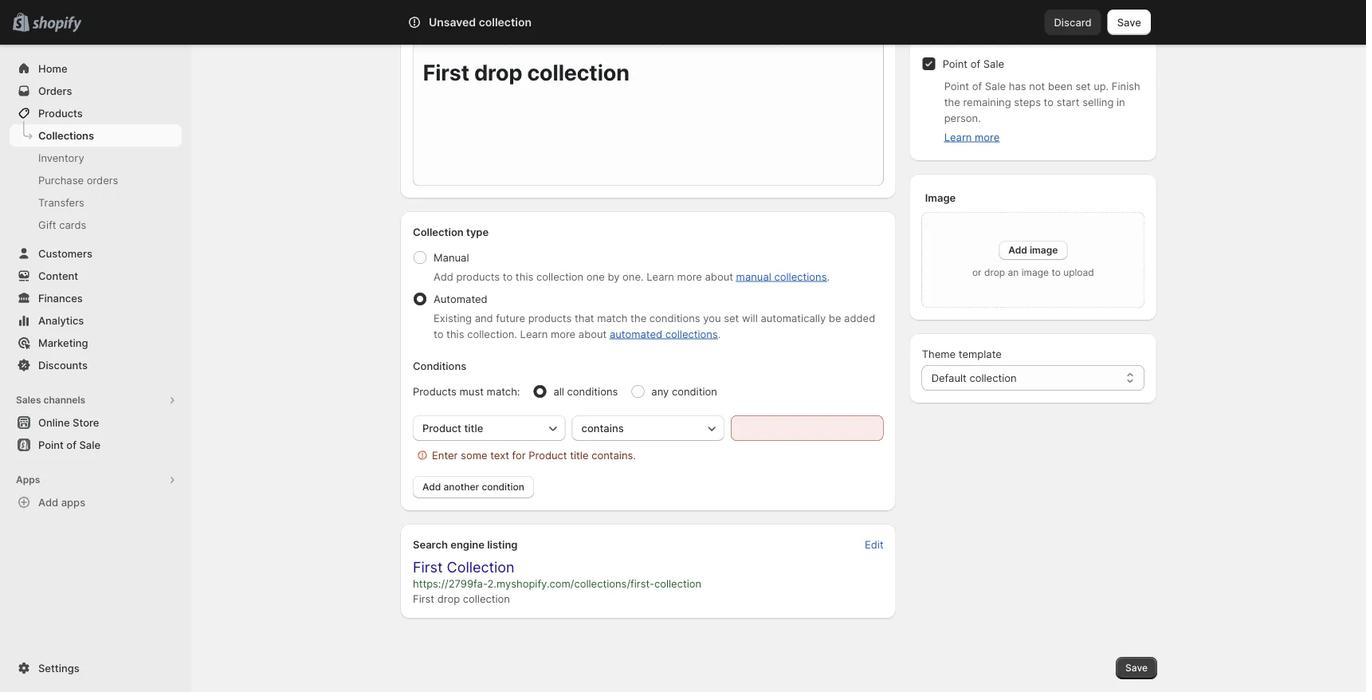 Task type: describe. For each thing, give the bounding box(es) containing it.
set inside point of sale has not been set up. finish the remaining steps to start selling in person. learn more
[[1076, 80, 1091, 92]]

0 vertical spatial save
[[1118, 16, 1142, 28]]

orders
[[87, 174, 118, 186]]

automated collections link
[[610, 328, 718, 340]]

discounts
[[38, 359, 88, 371]]

existing
[[434, 312, 472, 324]]

about inside existing and future products that match the conditions you set will automatically be added to this collection. learn more about
[[579, 328, 607, 340]]

0 vertical spatial condition
[[672, 385, 717, 397]]

sales channels button
[[10, 389, 182, 411]]

enter some text for product title contains.
[[432, 449, 636, 461]]

discard button
[[1045, 10, 1102, 35]]

all conditions
[[554, 385, 618, 397]]

any condition
[[652, 385, 717, 397]]

gift
[[38, 218, 56, 231]]

in
[[1117, 96, 1126, 108]]

to inside point of sale has not been set up. finish the remaining steps to start selling in person. learn more
[[1044, 96, 1054, 108]]

1 horizontal spatial collections
[[775, 270, 827, 283]]

learn for the
[[945, 131, 972, 143]]

or
[[973, 267, 982, 278]]

another
[[444, 481, 479, 493]]

contains
[[582, 422, 624, 434]]

collection.
[[467, 328, 517, 340]]

existing and future products that match the conditions you set will automatically be added to this collection. learn more about
[[434, 312, 876, 340]]

one
[[587, 270, 605, 283]]

point of sale inside "link"
[[38, 439, 100, 451]]

image
[[925, 191, 956, 204]]

add another condition button
[[413, 476, 534, 498]]

add apps button
[[10, 491, 182, 513]]

1 vertical spatial save
[[1126, 662, 1148, 674]]

or drop an image to upload
[[973, 267, 1094, 278]]

apps
[[16, 474, 40, 486]]

automated
[[434, 293, 488, 305]]

discounts link
[[10, 354, 182, 376]]

analytics link
[[10, 309, 182, 332]]

automated
[[610, 328, 663, 340]]

2 first from the top
[[413, 592, 435, 605]]

purchase orders link
[[10, 169, 182, 191]]

add image
[[1009, 244, 1058, 256]]

content
[[38, 269, 78, 282]]

conditions inside existing and future products that match the conditions you set will automatically be added to this collection. learn more about
[[650, 312, 701, 324]]

0 vertical spatial collection
[[413, 226, 464, 238]]

sales
[[16, 394, 41, 406]]

finances
[[38, 292, 83, 304]]

content link
[[10, 265, 182, 287]]

channels
[[43, 394, 85, 406]]

0 horizontal spatial collections
[[666, 328, 718, 340]]

0 horizontal spatial products
[[457, 270, 500, 283]]

unsaved collection
[[429, 16, 532, 29]]

type
[[466, 226, 489, 238]]

the inside point of sale has not been set up. finish the remaining steps to start selling in person. learn more
[[945, 96, 961, 108]]

marketing
[[38, 336, 88, 349]]

manual collections link
[[736, 270, 827, 283]]

remaining
[[963, 96, 1011, 108]]

add for add products to this collection one by one. learn more about manual collections .
[[434, 270, 454, 283]]

1 horizontal spatial title
[[570, 449, 589, 461]]

0 horizontal spatial conditions
[[567, 385, 618, 397]]

1 vertical spatial learn
[[647, 270, 674, 283]]

1 horizontal spatial drop
[[985, 267, 1005, 278]]

theme
[[922, 348, 956, 360]]

finish
[[1112, 80, 1141, 92]]

point inside "link"
[[38, 439, 64, 451]]

first collection https://2799fa-2.myshopify.com/collections/first-collection first drop collection
[[413, 558, 702, 605]]

edit
[[865, 538, 884, 551]]

start
[[1057, 96, 1080, 108]]

products link
[[10, 102, 182, 124]]

engine
[[451, 538, 485, 551]]

1 horizontal spatial about
[[705, 270, 733, 283]]

description
[[413, 5, 469, 17]]

that
[[575, 312, 594, 324]]

you
[[703, 312, 721, 324]]

automatically
[[761, 312, 826, 324]]

0 vertical spatial of
[[971, 57, 981, 70]]

must
[[460, 385, 484, 397]]

settings link
[[10, 657, 182, 679]]

contains.
[[592, 449, 636, 461]]

0 horizontal spatial .
[[718, 328, 721, 340]]

selling
[[1083, 96, 1114, 108]]

listing
[[487, 538, 518, 551]]

0 vertical spatial sale
[[984, 57, 1005, 70]]

text
[[490, 449, 509, 461]]

will
[[742, 312, 758, 324]]

title inside dropdown button
[[464, 422, 483, 434]]

collections link
[[10, 124, 182, 147]]

inventory link
[[10, 147, 182, 169]]

online store link
[[10, 411, 182, 434]]

home link
[[10, 57, 182, 80]]

add for add another condition
[[423, 481, 441, 493]]

steps
[[1014, 96, 1041, 108]]

search button
[[452, 10, 914, 35]]

shopify image
[[32, 16, 82, 32]]



Task type: locate. For each thing, give the bounding box(es) containing it.
future
[[496, 312, 525, 324]]

customers
[[38, 247, 92, 260]]

settings
[[38, 662, 79, 674]]

set left will
[[724, 312, 739, 324]]

title left contains.
[[570, 449, 589, 461]]

0 horizontal spatial this
[[447, 328, 464, 340]]

add
[[1009, 244, 1028, 256], [434, 270, 454, 283], [423, 481, 441, 493], [38, 496, 58, 508]]

this up future
[[516, 270, 534, 283]]

0 horizontal spatial the
[[631, 312, 647, 324]]

1 vertical spatial title
[[570, 449, 589, 461]]

to up future
[[503, 270, 513, 283]]

an
[[1008, 267, 1019, 278]]

0 horizontal spatial more
[[551, 328, 576, 340]]

this
[[516, 270, 534, 283], [447, 328, 464, 340]]

point inside point of sale has not been set up. finish the remaining steps to start selling in person. learn more
[[945, 80, 970, 92]]

0 vertical spatial collections
[[775, 270, 827, 283]]

and
[[475, 312, 493, 324]]

point of sale down online store
[[38, 439, 100, 451]]

1 vertical spatial set
[[724, 312, 739, 324]]

2 vertical spatial sale
[[79, 439, 100, 451]]

learn inside point of sale has not been set up. finish the remaining steps to start selling in person. learn more
[[945, 131, 972, 143]]

products left that
[[528, 312, 572, 324]]

about left manual
[[705, 270, 733, 283]]

to left upload
[[1052, 267, 1061, 278]]

0 vertical spatial about
[[705, 270, 733, 283]]

person.
[[945, 112, 981, 124]]

0 vertical spatial point of sale
[[943, 57, 1005, 70]]

1 vertical spatial point
[[945, 80, 970, 92]]

search for search engine listing
[[413, 538, 448, 551]]

to inside existing and future products that match the conditions you set will automatically be added to this collection. learn more about
[[434, 328, 444, 340]]

1 vertical spatial .
[[718, 328, 721, 340]]

. up be
[[827, 270, 830, 283]]

theme template
[[922, 348, 1002, 360]]

learn right 'one.'
[[647, 270, 674, 283]]

search engine listing
[[413, 538, 518, 551]]

the inside existing and future products that match the conditions you set will automatically be added to this collection. learn more about
[[631, 312, 647, 324]]

default collection
[[932, 372, 1017, 384]]

1 horizontal spatial the
[[945, 96, 961, 108]]

collection down engine
[[447, 558, 515, 576]]

1 horizontal spatial search
[[478, 16, 512, 28]]

this down existing
[[447, 328, 464, 340]]

finances link
[[10, 287, 182, 309]]

add products to this collection one by one. learn more about manual collections .
[[434, 270, 830, 283]]

sale inside "link"
[[79, 439, 100, 451]]

0 vertical spatial point
[[943, 57, 968, 70]]

drop inside first collection https://2799fa-2.myshopify.com/collections/first-collection first drop collection
[[437, 592, 460, 605]]

add left another on the bottom of page
[[423, 481, 441, 493]]

conditions
[[413, 360, 467, 372]]

1 horizontal spatial conditions
[[650, 312, 701, 324]]

learn down future
[[520, 328, 548, 340]]

more right 'one.'
[[677, 270, 702, 283]]

0 horizontal spatial search
[[413, 538, 448, 551]]

0 horizontal spatial about
[[579, 328, 607, 340]]

product title button
[[413, 415, 566, 441]]

the up automated
[[631, 312, 647, 324]]

add for add apps
[[38, 496, 58, 508]]

any
[[652, 385, 669, 397]]

collections
[[775, 270, 827, 283], [666, 328, 718, 340]]

be
[[829, 312, 841, 324]]

product up enter
[[423, 422, 462, 434]]

products for products
[[38, 107, 83, 119]]

products inside existing and future products that match the conditions you set will automatically be added to this collection. learn more about
[[528, 312, 572, 324]]

0 vertical spatial the
[[945, 96, 961, 108]]

1 horizontal spatial this
[[516, 270, 534, 283]]

add down the manual
[[434, 270, 454, 283]]

search inside search button
[[478, 16, 512, 28]]

0 vertical spatial title
[[464, 422, 483, 434]]

manual
[[736, 270, 772, 283]]

1 vertical spatial more
[[677, 270, 702, 283]]

1 vertical spatial search
[[413, 538, 448, 551]]

add apps
[[38, 496, 85, 508]]

1 vertical spatial first
[[413, 592, 435, 605]]

condition down text
[[482, 481, 525, 493]]

1 vertical spatial save button
[[1116, 657, 1158, 679]]

online store
[[38, 416, 99, 429]]

condition inside button
[[482, 481, 525, 493]]

image up the or drop an image to upload on the top right of page
[[1030, 244, 1058, 256]]

first up https://2799fa-
[[413, 558, 443, 576]]

conditions right 'all' at bottom left
[[567, 385, 618, 397]]

point of sale
[[943, 57, 1005, 70], [38, 439, 100, 451]]

2 vertical spatial more
[[551, 328, 576, 340]]

title up some
[[464, 422, 483, 434]]

1 vertical spatial collection
[[447, 558, 515, 576]]

0 vertical spatial learn
[[945, 131, 972, 143]]

products for products must match:
[[413, 385, 457, 397]]

unsaved
[[429, 16, 476, 29]]

1 horizontal spatial condition
[[672, 385, 717, 397]]

0 vertical spatial image
[[1030, 244, 1058, 256]]

set left 'up.'
[[1076, 80, 1091, 92]]

first down https://2799fa-
[[413, 592, 435, 605]]

1 vertical spatial products
[[528, 312, 572, 324]]

1 vertical spatial product
[[529, 449, 567, 461]]

1 first from the top
[[413, 558, 443, 576]]

search left engine
[[413, 538, 448, 551]]

collections
[[38, 129, 94, 142]]

1 horizontal spatial learn
[[647, 270, 674, 283]]

1 horizontal spatial more
[[677, 270, 702, 283]]

of inside point of sale has not been set up. finish the remaining steps to start selling in person. learn more
[[972, 80, 982, 92]]

condition right any
[[672, 385, 717, 397]]

1 horizontal spatial .
[[827, 270, 830, 283]]

products down conditions
[[413, 385, 457, 397]]

0 horizontal spatial title
[[464, 422, 483, 434]]

0 horizontal spatial product
[[423, 422, 462, 434]]

1 horizontal spatial products
[[528, 312, 572, 324]]

to left start
[[1044, 96, 1054, 108]]

purchase
[[38, 174, 84, 186]]

by
[[608, 270, 620, 283]]

0 vertical spatial first
[[413, 558, 443, 576]]

set inside existing and future products that match the conditions you set will automatically be added to this collection. learn more about
[[724, 312, 739, 324]]

0 vertical spatial conditions
[[650, 312, 701, 324]]

home
[[38, 62, 67, 75]]

sale inside point of sale has not been set up. finish the remaining steps to start selling in person. learn more
[[985, 80, 1006, 92]]

enter
[[432, 449, 458, 461]]

0 vertical spatial product
[[423, 422, 462, 434]]

2 vertical spatial point
[[38, 439, 64, 451]]

default
[[932, 372, 967, 384]]

product inside product title dropdown button
[[423, 422, 462, 434]]

0 vertical spatial drop
[[985, 267, 1005, 278]]

1 horizontal spatial set
[[1076, 80, 1091, 92]]

drop right or
[[985, 267, 1005, 278]]

first
[[413, 558, 443, 576], [413, 592, 435, 605]]

learn for set
[[520, 328, 548, 340]]

condition
[[672, 385, 717, 397], [482, 481, 525, 493]]

point of sale has not been set up. finish the remaining steps to start selling in person. learn more
[[945, 80, 1141, 143]]

1 vertical spatial sale
[[985, 80, 1006, 92]]

orders link
[[10, 80, 182, 102]]

point of sale up remaining
[[943, 57, 1005, 70]]

more inside point of sale has not been set up. finish the remaining steps to start selling in person. learn more
[[975, 131, 1000, 143]]

image
[[1030, 244, 1058, 256], [1022, 267, 1049, 278]]

products
[[457, 270, 500, 283], [528, 312, 572, 324]]

purchase orders
[[38, 174, 118, 186]]

analytics
[[38, 314, 84, 326]]

1 vertical spatial products
[[413, 385, 457, 397]]

1 horizontal spatial products
[[413, 385, 457, 397]]

more inside existing and future products that match the conditions you set will automatically be added to this collection. learn more about
[[551, 328, 576, 340]]

search right the unsaved
[[478, 16, 512, 28]]

sale
[[984, 57, 1005, 70], [985, 80, 1006, 92], [79, 439, 100, 451]]

image right an on the right top of page
[[1022, 267, 1049, 278]]

1 horizontal spatial point of sale
[[943, 57, 1005, 70]]

2 vertical spatial of
[[66, 439, 77, 451]]

collection
[[413, 226, 464, 238], [447, 558, 515, 576]]

online store button
[[0, 411, 191, 434]]

1 vertical spatial of
[[972, 80, 982, 92]]

product
[[423, 422, 462, 434], [529, 449, 567, 461]]

1 vertical spatial point of sale
[[38, 439, 100, 451]]

products
[[38, 107, 83, 119], [413, 385, 457, 397]]

about down that
[[579, 328, 607, 340]]

drop down https://2799fa-
[[437, 592, 460, 605]]

this inside existing and future products that match the conditions you set will automatically be added to this collection. learn more about
[[447, 328, 464, 340]]

collection up the manual
[[413, 226, 464, 238]]

1 vertical spatial conditions
[[567, 385, 618, 397]]

learn down person.
[[945, 131, 972, 143]]

collection
[[479, 16, 532, 29], [537, 270, 584, 283], [970, 372, 1017, 384], [654, 577, 702, 590], [463, 592, 510, 605]]

. down you
[[718, 328, 721, 340]]

up.
[[1094, 80, 1109, 92]]

0 horizontal spatial products
[[38, 107, 83, 119]]

0 vertical spatial save button
[[1108, 10, 1151, 35]]

transfers link
[[10, 191, 182, 214]]

match:
[[487, 385, 520, 397]]

2 horizontal spatial learn
[[945, 131, 972, 143]]

products inside products link
[[38, 107, 83, 119]]

2 vertical spatial learn
[[520, 328, 548, 340]]

2 horizontal spatial more
[[975, 131, 1000, 143]]

1 horizontal spatial product
[[529, 449, 567, 461]]

transfers
[[38, 196, 84, 208]]

one.
[[623, 270, 644, 283]]

collection inside first collection https://2799fa-2.myshopify.com/collections/first-collection first drop collection
[[447, 558, 515, 576]]

set
[[1076, 80, 1091, 92], [724, 312, 739, 324]]

product title
[[423, 422, 483, 434]]

0 vertical spatial search
[[478, 16, 512, 28]]

more down that
[[551, 328, 576, 340]]

products up automated
[[457, 270, 500, 283]]

0 horizontal spatial point of sale
[[38, 439, 100, 451]]

all
[[554, 385, 564, 397]]

add for add image
[[1009, 244, 1028, 256]]

add up an on the right top of page
[[1009, 244, 1028, 256]]

1 vertical spatial drop
[[437, 592, 460, 605]]

customers link
[[10, 242, 182, 265]]

collections down you
[[666, 328, 718, 340]]

1 vertical spatial about
[[579, 328, 607, 340]]

the up person.
[[945, 96, 961, 108]]

contains button
[[572, 415, 725, 441]]

been
[[1048, 80, 1073, 92]]

search for search
[[478, 16, 512, 28]]

0 vertical spatial products
[[38, 107, 83, 119]]

learn more link
[[945, 131, 1000, 143]]

to down existing
[[434, 328, 444, 340]]

point down online
[[38, 439, 64, 451]]

point up person.
[[945, 80, 970, 92]]

0 vertical spatial .
[[827, 270, 830, 283]]

products must match:
[[413, 385, 520, 397]]

apps
[[61, 496, 85, 508]]

product right for
[[529, 449, 567, 461]]

learn inside existing and future products that match the conditions you set will automatically be added to this collection. learn more about
[[520, 328, 548, 340]]

marketing link
[[10, 332, 182, 354]]

more for set
[[551, 328, 576, 340]]

1 vertical spatial image
[[1022, 267, 1049, 278]]

2.myshopify.com/collections/first-
[[487, 577, 654, 590]]

added
[[844, 312, 876, 324]]

0 horizontal spatial condition
[[482, 481, 525, 493]]

add left apps
[[38, 496, 58, 508]]

1 vertical spatial collections
[[666, 328, 718, 340]]

more down person.
[[975, 131, 1000, 143]]

title
[[464, 422, 483, 434], [570, 449, 589, 461]]

collections up automatically
[[775, 270, 827, 283]]

1 vertical spatial condition
[[482, 481, 525, 493]]

point of sale link
[[10, 434, 182, 456]]

0 vertical spatial products
[[457, 270, 500, 283]]

gift cards
[[38, 218, 86, 231]]

conditions up automated collections . on the top
[[650, 312, 701, 324]]

0 horizontal spatial drop
[[437, 592, 460, 605]]

0 horizontal spatial learn
[[520, 328, 548, 340]]

discard
[[1054, 16, 1092, 28]]

0 vertical spatial this
[[516, 270, 534, 283]]

.
[[827, 270, 830, 283], [718, 328, 721, 340]]

None text field
[[731, 415, 884, 441]]

https://2799fa-
[[413, 577, 487, 590]]

0 vertical spatial more
[[975, 131, 1000, 143]]

0 horizontal spatial set
[[724, 312, 739, 324]]

1 vertical spatial this
[[447, 328, 464, 340]]

the
[[945, 96, 961, 108], [631, 312, 647, 324]]

more for the
[[975, 131, 1000, 143]]

gift cards link
[[10, 214, 182, 236]]

products down orders
[[38, 107, 83, 119]]

orders
[[38, 85, 72, 97]]

1 vertical spatial the
[[631, 312, 647, 324]]

0 vertical spatial set
[[1076, 80, 1091, 92]]

of inside "link"
[[66, 439, 77, 451]]

point up remaining
[[943, 57, 968, 70]]

point of sale button
[[0, 434, 191, 456]]

upload
[[1064, 267, 1094, 278]]

not
[[1029, 80, 1045, 92]]

collection type
[[413, 226, 489, 238]]



Task type: vqa. For each thing, say whether or not it's contained in the screenshot.
SEARCH COUNTRIES text box
no



